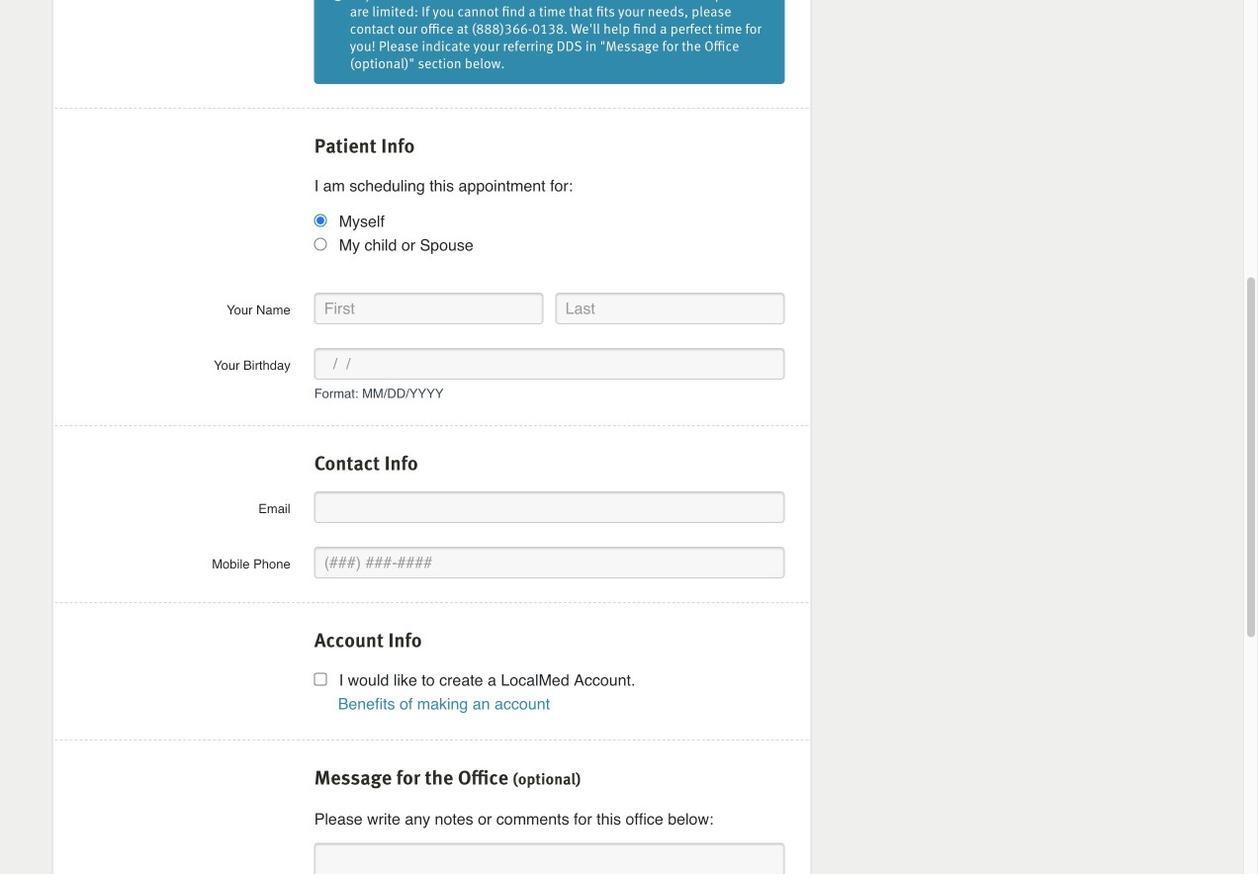 Task type: describe. For each thing, give the bounding box(es) containing it.
(###) ###-#### telephone field
[[314, 547, 785, 579]]

First text field
[[314, 293, 544, 324]]



Task type: vqa. For each thing, say whether or not it's contained in the screenshot.
'Last Name' field
no



Task type: locate. For each thing, give the bounding box(es) containing it.
None radio
[[314, 214, 327, 227]]

None email field
[[314, 492, 785, 524]]

None checkbox
[[314, 673, 327, 686]]

Last text field
[[556, 293, 785, 324]]

  /  /     text field
[[314, 348, 785, 380]]

None radio
[[314, 238, 327, 251]]



